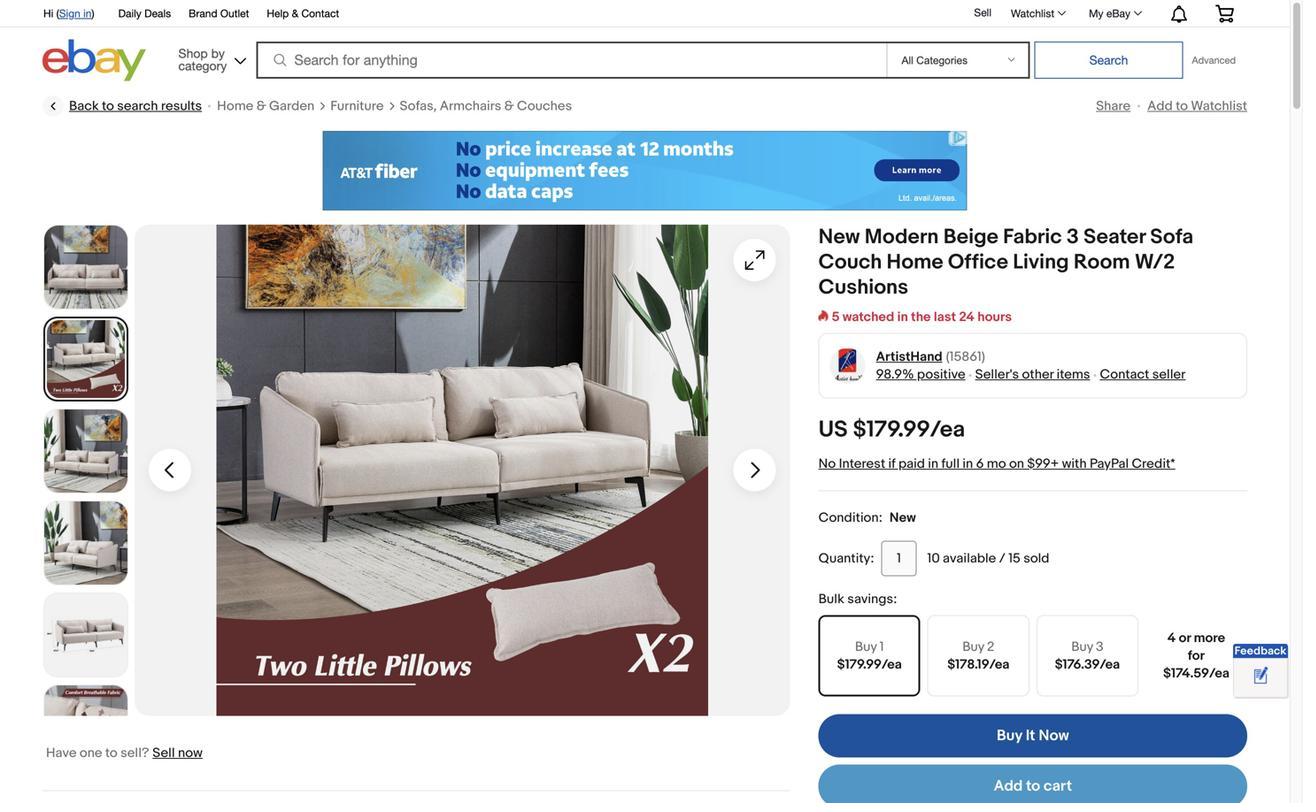Task type: locate. For each thing, give the bounding box(es) containing it.
sign
[[59, 7, 80, 19]]

1 vertical spatial contact
[[1100, 367, 1150, 383]]

us
[[819, 417, 848, 444]]

$179.99/ea up paid
[[853, 417, 965, 444]]

furniture
[[330, 98, 384, 114]]

1 vertical spatial 3
[[1096, 640, 1104, 656]]

1 horizontal spatial sell
[[974, 6, 992, 19]]

no interest if paid in full in 6 mo on $99+ with paypal credit*
[[819, 456, 1176, 472]]

sell inside account navigation
[[974, 6, 992, 19]]

3 inside new modern beige fabric 3 seater sofa couch home office living room w/2 cushions
[[1067, 225, 1079, 250]]

available
[[943, 551, 996, 567]]

sell left now
[[153, 746, 175, 762]]

couches
[[517, 98, 572, 114]]

add left cart
[[994, 778, 1023, 796]]

buy left it
[[997, 727, 1023, 746]]

my
[[1089, 7, 1104, 19]]

new
[[819, 225, 860, 250], [890, 510, 916, 526]]

watchlist inside account navigation
[[1011, 7, 1055, 19]]

3 inside buy 3 $176.39/ea
[[1096, 640, 1104, 656]]

3 right the fabric
[[1067, 225, 1079, 250]]

to
[[102, 98, 114, 114], [1176, 98, 1188, 114], [105, 746, 118, 762], [1026, 778, 1040, 796]]

& inside account navigation
[[292, 7, 299, 19]]

$174.59/ea
[[1163, 666, 1230, 682]]

3
[[1067, 225, 1079, 250], [1096, 640, 1104, 656]]

feedback
[[1235, 645, 1287, 659]]

4
[[1168, 631, 1176, 647]]

24
[[959, 309, 975, 325]]

sell link
[[966, 6, 1000, 19]]

savings:
[[848, 592, 897, 608]]

3 up $176.39/ea
[[1096, 640, 1104, 656]]

6
[[976, 456, 984, 472]]

0 vertical spatial sell
[[974, 6, 992, 19]]

w/2
[[1135, 250, 1175, 275]]

to right back
[[102, 98, 114, 114]]

new inside condition: new
[[890, 510, 916, 526]]

98.9% positive link
[[876, 367, 966, 383]]

None submit
[[1035, 42, 1183, 79]]

office
[[948, 250, 1009, 275]]

cushions
[[819, 275, 909, 301]]

0 horizontal spatial home
[[217, 98, 254, 114]]

back
[[69, 98, 99, 114]]

buy for 3
[[1072, 640, 1093, 656]]

0 vertical spatial add
[[1148, 98, 1173, 114]]

98.9%
[[876, 367, 914, 383]]

bulk
[[819, 592, 845, 608]]

items
[[1057, 367, 1090, 383]]

hi ( sign in )
[[43, 7, 94, 19]]

outlet
[[220, 7, 249, 19]]

buy it now link
[[819, 715, 1248, 758]]

$179.99/ea down 1
[[837, 657, 902, 673]]

1 horizontal spatial new
[[890, 510, 916, 526]]

& right help
[[292, 7, 299, 19]]

watchlist down "advanced" link
[[1191, 98, 1248, 114]]

0 horizontal spatial contact
[[301, 7, 339, 19]]

1 vertical spatial sell
[[153, 746, 175, 762]]

& left couches
[[504, 98, 514, 114]]

add to cart
[[994, 778, 1072, 796]]

deals
[[144, 7, 171, 19]]

0 horizontal spatial sell
[[153, 746, 175, 762]]

my ebay link
[[1079, 3, 1150, 24]]

home down category
[[217, 98, 254, 114]]

sell
[[974, 6, 992, 19], [153, 746, 175, 762]]

home inside new modern beige fabric 3 seater sofa couch home office living room w/2 cushions
[[887, 250, 944, 275]]

sell now link
[[153, 746, 203, 762]]

brand outlet link
[[189, 4, 249, 24]]

contact seller
[[1100, 367, 1186, 383]]

0 horizontal spatial add
[[994, 778, 1023, 796]]

& for home
[[256, 98, 266, 114]]

buy left 1
[[855, 640, 877, 656]]

buy up $176.39/ea
[[1072, 640, 1093, 656]]

to for add to cart
[[1026, 778, 1040, 796]]

add right share
[[1148, 98, 1173, 114]]

contact right help
[[301, 7, 339, 19]]

contact
[[301, 7, 339, 19], [1100, 367, 1150, 383]]

picture 1 of 24 image
[[44, 226, 128, 309]]

contact left seller
[[1100, 367, 1150, 383]]

beige
[[944, 225, 999, 250]]

buy for 1
[[855, 640, 877, 656]]

1 horizontal spatial add
[[1148, 98, 1173, 114]]

to left cart
[[1026, 778, 1040, 796]]

1 horizontal spatial home
[[887, 250, 944, 275]]

picture 5 of 24 image
[[44, 594, 128, 677]]

hi
[[43, 7, 53, 19]]

0 vertical spatial home
[[217, 98, 254, 114]]

full
[[942, 456, 960, 472]]

in inside account navigation
[[83, 7, 92, 19]]

1 vertical spatial home
[[887, 250, 944, 275]]

buy 3 $176.39/ea
[[1055, 640, 1120, 673]]

or
[[1179, 631, 1191, 647]]

back to search results
[[69, 98, 202, 114]]

1 vertical spatial new
[[890, 510, 916, 526]]

/
[[999, 551, 1006, 567]]

picture 4 of 24 image
[[44, 502, 128, 585]]

category
[[178, 58, 227, 73]]

to down "advanced" link
[[1176, 98, 1188, 114]]

0 horizontal spatial watchlist
[[1011, 7, 1055, 19]]

last
[[934, 309, 956, 325]]

my ebay
[[1089, 7, 1131, 19]]

1 vertical spatial add
[[994, 778, 1023, 796]]

0 vertical spatial $179.99/ea
[[853, 417, 965, 444]]

brand
[[189, 7, 217, 19]]

1 horizontal spatial watchlist
[[1191, 98, 1248, 114]]

watchlist right the sell link
[[1011, 7, 1055, 19]]

artisthand (15861)
[[876, 349, 985, 365]]

$176.39/ea
[[1055, 657, 1120, 673]]

0 vertical spatial watchlist
[[1011, 7, 1055, 19]]

interest
[[839, 456, 886, 472]]

no interest if paid in full in 6 mo on $99+ with paypal credit* link
[[819, 456, 1176, 472]]

new up the quantity: text box
[[890, 510, 916, 526]]

0 horizontal spatial &
[[256, 98, 266, 114]]

cart
[[1044, 778, 1072, 796]]

0 vertical spatial new
[[819, 225, 860, 250]]

1 horizontal spatial contact
[[1100, 367, 1150, 383]]

buy inside buy it now link
[[997, 727, 1023, 746]]

buy inside buy 1 $179.99/ea
[[855, 640, 877, 656]]

artisthand link
[[876, 348, 943, 366]]

add to cart link
[[819, 765, 1248, 804]]

sell left watchlist link
[[974, 6, 992, 19]]

home up "the"
[[887, 250, 944, 275]]

modern
[[865, 225, 939, 250]]

1 horizontal spatial &
[[292, 7, 299, 19]]

1
[[880, 640, 884, 656]]

in right the sign
[[83, 7, 92, 19]]

none submit inside shop by category banner
[[1035, 42, 1183, 79]]

buy inside buy 3 $176.39/ea
[[1072, 640, 1093, 656]]

10
[[927, 551, 940, 567]]

buy for it
[[997, 727, 1023, 746]]

home
[[217, 98, 254, 114], [887, 250, 944, 275]]

1 horizontal spatial 3
[[1096, 640, 1104, 656]]

0 vertical spatial contact
[[301, 7, 339, 19]]

0 horizontal spatial new
[[819, 225, 860, 250]]

&
[[292, 7, 299, 19], [256, 98, 266, 114], [504, 98, 514, 114]]

1 vertical spatial watchlist
[[1191, 98, 1248, 114]]

no
[[819, 456, 836, 472]]

results
[[161, 98, 202, 114]]

to right one
[[105, 746, 118, 762]]

0 vertical spatial 3
[[1067, 225, 1079, 250]]

seller's
[[975, 367, 1019, 383]]

paid
[[899, 456, 925, 472]]

daily
[[118, 7, 141, 19]]

buy left the 2
[[963, 640, 984, 656]]

share
[[1096, 98, 1131, 114]]

artisthand image
[[830, 348, 866, 384]]

10 available / 15 sold
[[927, 551, 1050, 567]]

buy
[[855, 640, 877, 656], [963, 640, 984, 656], [1072, 640, 1093, 656], [997, 727, 1023, 746]]

new up cushions
[[819, 225, 860, 250]]

5
[[832, 309, 840, 325]]

add to watchlist link
[[1148, 98, 1248, 114]]

& left garden
[[256, 98, 266, 114]]

0 horizontal spatial 3
[[1067, 225, 1079, 250]]

buy inside 'buy 2 $178.19/ea'
[[963, 640, 984, 656]]

ebay
[[1107, 7, 1131, 19]]

in left "the"
[[897, 309, 908, 325]]



Task type: vqa. For each thing, say whether or not it's contained in the screenshot.
"picture 3 of 12"
no



Task type: describe. For each thing, give the bounding box(es) containing it.
98.9% positive
[[876, 367, 966, 383]]

picture 2 of 24 image
[[45, 319, 127, 400]]

bulk savings:
[[819, 592, 897, 608]]

search
[[117, 98, 158, 114]]

your shopping cart image
[[1215, 5, 1235, 22]]

now
[[178, 746, 203, 762]]

it
[[1026, 727, 1036, 746]]

new inside new modern beige fabric 3 seater sofa couch home office living room w/2 cushions
[[819, 225, 860, 250]]

add for add to cart
[[994, 778, 1023, 796]]

advanced link
[[1183, 43, 1245, 78]]

advanced
[[1192, 54, 1236, 66]]

watched
[[843, 309, 895, 325]]

watchlist link
[[1001, 3, 1074, 24]]

condition:
[[819, 510, 883, 526]]

add to watchlist
[[1148, 98, 1248, 114]]

furniture link
[[330, 97, 384, 115]]

in left the full
[[928, 456, 939, 472]]

now
[[1039, 727, 1069, 746]]

room
[[1074, 250, 1130, 275]]

back to search results link
[[43, 96, 202, 117]]

contact seller link
[[1100, 367, 1186, 383]]

(
[[56, 7, 59, 19]]

armchairs
[[440, 98, 501, 114]]

mo
[[987, 456, 1006, 472]]

sofa
[[1150, 225, 1194, 250]]

shop by category banner
[[34, 0, 1248, 86]]

brand outlet
[[189, 7, 249, 19]]

Quantity: text field
[[881, 541, 917, 577]]

new modern beige fabric 3 seater sofa couch home office living room w/2 cushions - picture 2 of 24 image
[[135, 225, 790, 717]]

Search for anything text field
[[259, 43, 883, 77]]

$178.19/ea
[[948, 657, 1010, 673]]

if
[[889, 456, 896, 472]]

couch
[[819, 250, 882, 275]]

fabric
[[1003, 225, 1062, 250]]

buy for 2
[[963, 640, 984, 656]]

by
[[211, 46, 225, 61]]

2 horizontal spatial &
[[504, 98, 514, 114]]

more
[[1194, 631, 1226, 647]]

shop by category
[[178, 46, 227, 73]]

quantity:
[[819, 551, 874, 567]]

hours
[[978, 309, 1012, 325]]

new modern beige fabric 3 seater sofa couch home office living room w/2 cushions
[[819, 225, 1194, 301]]

seller's other items
[[975, 367, 1090, 383]]

shop by category button
[[170, 39, 250, 77]]

buy it now
[[997, 727, 1069, 746]]

picture 3 of 24 image
[[44, 410, 128, 493]]

$99+
[[1027, 456, 1059, 472]]

contact inside account navigation
[[301, 7, 339, 19]]

in left 6
[[963, 456, 973, 472]]

2
[[987, 640, 995, 656]]

to for back to search results
[[102, 98, 114, 114]]

shop
[[178, 46, 208, 61]]

the
[[911, 309, 931, 325]]

to for add to watchlist
[[1176, 98, 1188, 114]]

daily deals link
[[118, 4, 171, 24]]

help
[[267, 7, 289, 19]]

help & contact
[[267, 7, 339, 19]]

living
[[1013, 250, 1069, 275]]

1 vertical spatial $179.99/ea
[[837, 657, 902, 673]]

15
[[1009, 551, 1021, 567]]

buy 2 $178.19/ea
[[948, 640, 1010, 673]]

& for help
[[292, 7, 299, 19]]

home & garden
[[217, 98, 315, 114]]

garden
[[269, 98, 315, 114]]

sofas, armchairs & couches link
[[400, 97, 572, 115]]

paypal
[[1090, 456, 1129, 472]]

seater
[[1084, 225, 1146, 250]]

seller
[[1153, 367, 1186, 383]]

sold
[[1024, 551, 1050, 567]]

account navigation
[[34, 0, 1248, 27]]

one
[[80, 746, 102, 762]]

sign in link
[[59, 7, 92, 19]]

)
[[92, 7, 94, 19]]

condition: new
[[819, 510, 916, 526]]

sofas,
[[400, 98, 437, 114]]

us $179.99/ea
[[819, 417, 965, 444]]

add for add to watchlist
[[1148, 98, 1173, 114]]

have
[[46, 746, 77, 762]]

4 or more for $174.59/ea
[[1163, 631, 1230, 682]]

other
[[1022, 367, 1054, 383]]

share button
[[1096, 98, 1131, 114]]

advertisement region
[[323, 131, 967, 211]]

for
[[1188, 649, 1205, 665]]

sell?
[[121, 746, 149, 762]]

with
[[1062, 456, 1087, 472]]



